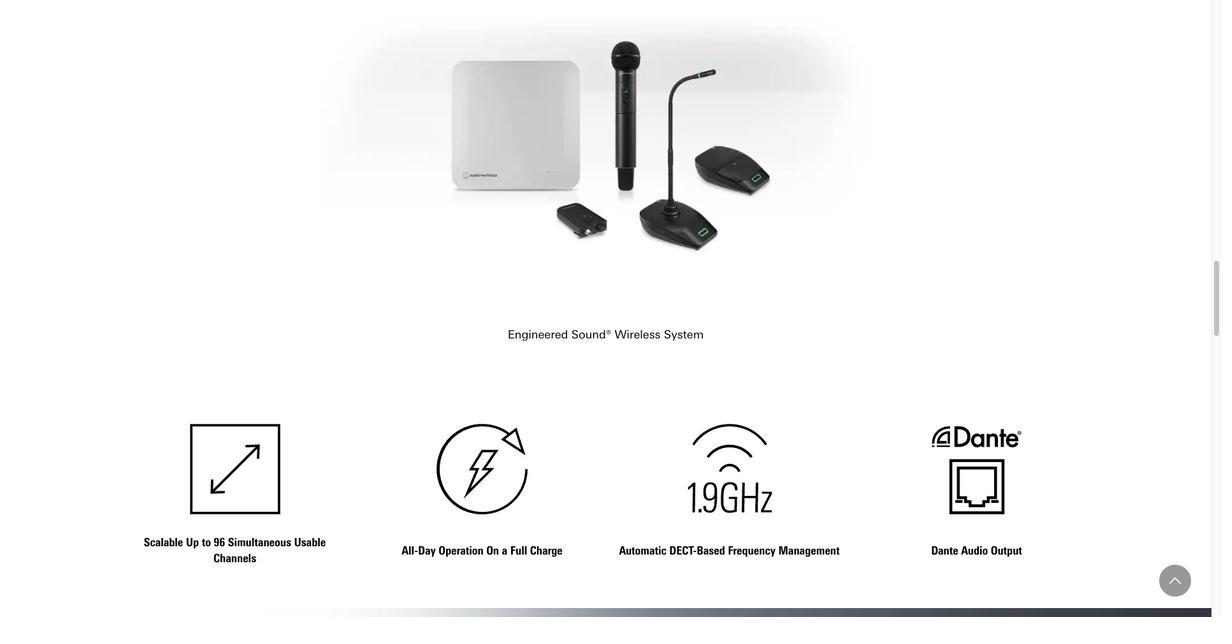 Task type: describe. For each thing, give the bounding box(es) containing it.
simultaneous
[[228, 536, 291, 550]]

usable
[[294, 536, 326, 550]]

full
[[510, 544, 527, 558]]

sound®
[[572, 328, 612, 341]]

charge
[[530, 544, 563, 558]]

scalable up to 96 simultaneous usable channels
[[144, 536, 326, 566]]

management
[[779, 544, 840, 558]]

dante
[[931, 544, 959, 558]]

channels
[[214, 552, 256, 566]]

dante audio output
[[931, 544, 1022, 558]]

all-day operation on a full charge
[[402, 544, 563, 558]]

wireless
[[615, 328, 661, 341]]

automatic dect-based frequency management
[[619, 544, 840, 558]]

operation
[[439, 544, 484, 558]]

system
[[664, 328, 704, 341]]

to
[[202, 536, 211, 550]]

based
[[697, 544, 725, 558]]

output
[[991, 544, 1022, 558]]

all-
[[402, 544, 418, 558]]



Task type: locate. For each thing, give the bounding box(es) containing it.
day
[[418, 544, 436, 558]]

scalable
[[144, 536, 183, 550]]

arrow up image
[[1170, 575, 1181, 587]]

up
[[186, 536, 199, 550]]

audio
[[962, 544, 988, 558]]

engineered
[[508, 328, 568, 341]]

96
[[214, 536, 225, 550]]

on
[[487, 544, 499, 558]]

automatic
[[619, 544, 667, 558]]

frequency
[[728, 544, 776, 558]]

a
[[502, 544, 508, 558]]

dect-
[[670, 544, 697, 558]]

engineered sound® wireless system
[[508, 328, 704, 341]]



Task type: vqa. For each thing, say whether or not it's contained in the screenshot.
The Magnet within MOVING MAGNET REPLACEMENT STYLI
no



